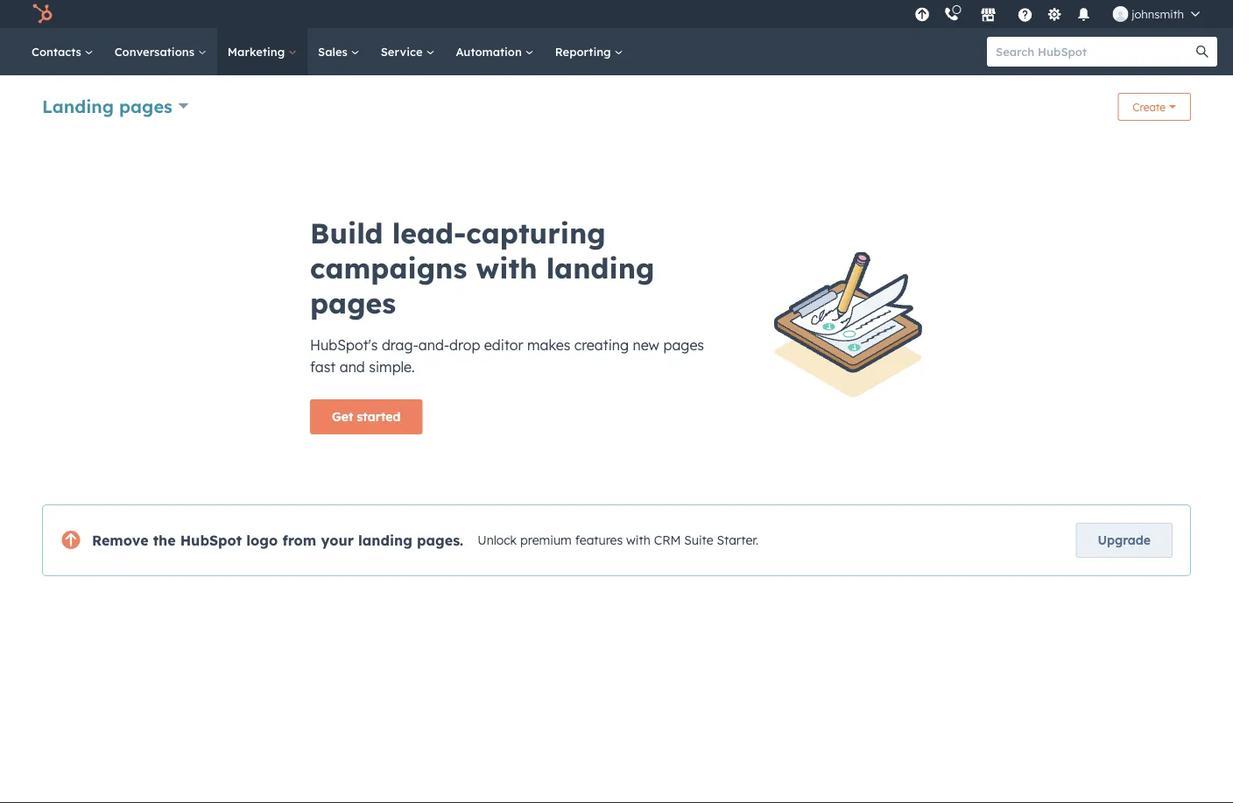 Task type: locate. For each thing, give the bounding box(es) containing it.
from
[[282, 532, 316, 549]]

pages inside popup button
[[119, 95, 172, 117]]

landing right your
[[358, 532, 412, 549]]

with inside the build lead-capturing campaigns with landing pages
[[476, 250, 537, 285]]

0 vertical spatial upgrade link
[[911, 5, 933, 23]]

1 horizontal spatial landing
[[546, 250, 655, 285]]

0 horizontal spatial with
[[476, 250, 537, 285]]

makes
[[527, 336, 570, 354]]

landing
[[546, 250, 655, 285], [358, 532, 412, 549]]

1 vertical spatial upgrade link
[[1076, 523, 1173, 558]]

2 vertical spatial pages
[[663, 336, 704, 354]]

1 horizontal spatial with
[[626, 533, 650, 548]]

upgrade
[[1098, 532, 1151, 548]]

settings link
[[1043, 5, 1065, 23]]

pages down conversations
[[119, 95, 172, 117]]

upgrade link
[[911, 5, 933, 23], [1076, 523, 1173, 558]]

landing up creating
[[546, 250, 655, 285]]

with
[[476, 250, 537, 285], [626, 533, 650, 548]]

pages inside the build lead-capturing campaigns with landing pages
[[310, 285, 396, 321]]

conversations link
[[104, 28, 217, 75]]

lead-
[[392, 215, 466, 250]]

1 vertical spatial landing
[[358, 532, 412, 549]]

1 horizontal spatial upgrade link
[[1076, 523, 1173, 558]]

simple.
[[369, 358, 415, 376]]

upgrade link inside johnsmith menu
[[911, 5, 933, 23]]

pages up hubspot's
[[310, 285, 396, 321]]

get started button
[[310, 399, 423, 434]]

0 horizontal spatial pages
[[119, 95, 172, 117]]

pages
[[119, 95, 172, 117], [310, 285, 396, 321], [663, 336, 704, 354]]

get started
[[332, 409, 401, 424]]

hubspot link
[[21, 4, 66, 25]]

suite
[[684, 533, 713, 548]]

service link
[[370, 28, 445, 75]]

0 horizontal spatial landing
[[358, 532, 412, 549]]

contacts
[[32, 44, 85, 59]]

build lead-capturing campaigns with landing pages
[[310, 215, 655, 321]]

your
[[321, 532, 354, 549]]

1 vertical spatial with
[[626, 533, 650, 548]]

0 vertical spatial with
[[476, 250, 537, 285]]

campaigns
[[310, 250, 467, 285]]

pages inside hubspot's drag-and-drop editor makes creating new pages fast and simple.
[[663, 336, 704, 354]]

drop
[[449, 336, 480, 354]]

1 vertical spatial pages
[[310, 285, 396, 321]]

started
[[357, 409, 401, 424]]

remove
[[92, 532, 148, 549]]

search button
[[1188, 37, 1217, 67]]

landing pages
[[42, 95, 172, 117]]

upgrade link containing upgrade
[[1076, 523, 1173, 558]]

logo
[[246, 532, 278, 549]]

help image
[[1017, 8, 1033, 24]]

2 horizontal spatial pages
[[663, 336, 704, 354]]

0 vertical spatial landing
[[546, 250, 655, 285]]

0 horizontal spatial upgrade link
[[911, 5, 933, 23]]

automation link
[[445, 28, 544, 75]]

johnsmith menu
[[909, 0, 1212, 28]]

editor
[[484, 336, 523, 354]]

and-
[[418, 336, 449, 354]]

fast
[[310, 358, 336, 376]]

with left crm
[[626, 533, 650, 548]]

unlock premium features with crm suite starter.
[[477, 533, 759, 548]]

create button
[[1118, 93, 1191, 121]]

drag-
[[382, 336, 418, 354]]

pages right "new"
[[663, 336, 704, 354]]

create
[[1133, 100, 1166, 113]]

1 horizontal spatial pages
[[310, 285, 396, 321]]

marketplaces button
[[970, 0, 1007, 28]]

0 vertical spatial pages
[[119, 95, 172, 117]]

premium
[[520, 533, 572, 548]]

notifications image
[[1076, 8, 1091, 24]]

and
[[340, 358, 365, 376]]

with up editor
[[476, 250, 537, 285]]



Task type: describe. For each thing, give the bounding box(es) containing it.
landing
[[42, 95, 114, 117]]

starter.
[[717, 533, 759, 548]]

marketplaces image
[[980, 8, 996, 24]]

marketing link
[[217, 28, 307, 75]]

john smith image
[[1112, 6, 1128, 22]]

creating
[[574, 336, 629, 354]]

service
[[381, 44, 426, 59]]

capturing
[[466, 215, 606, 250]]

hubspot's drag-and-drop editor makes creating new pages fast and simple.
[[310, 336, 704, 376]]

johnsmith
[[1132, 7, 1184, 21]]

remove the hubspot logo from your landing pages.
[[92, 532, 463, 549]]

build
[[310, 215, 383, 250]]

hubspot
[[180, 532, 242, 549]]

notifications button
[[1069, 0, 1098, 28]]

hubspot image
[[32, 4, 53, 25]]

settings image
[[1046, 7, 1062, 23]]

features
[[575, 533, 623, 548]]

crm
[[654, 533, 681, 548]]

sales
[[318, 44, 351, 59]]

landing pages banner
[[42, 88, 1191, 128]]

the
[[153, 532, 176, 549]]

hubspot's
[[310, 336, 378, 354]]

reporting link
[[544, 28, 634, 75]]

landing pages button
[[42, 93, 189, 119]]

calling icon button
[[936, 2, 966, 26]]

automation
[[456, 44, 525, 59]]

new
[[633, 336, 659, 354]]

calling icon image
[[943, 7, 959, 23]]

sales link
[[307, 28, 370, 75]]

unlock
[[477, 533, 517, 548]]

pages.
[[417, 532, 463, 549]]

contacts link
[[21, 28, 104, 75]]

reporting
[[555, 44, 614, 59]]

johnsmith button
[[1102, 0, 1210, 28]]

search image
[[1196, 46, 1209, 58]]

conversations
[[114, 44, 198, 59]]

upgrade image
[[914, 7, 930, 23]]

landing inside the build lead-capturing campaigns with landing pages
[[546, 250, 655, 285]]

marketing
[[228, 44, 288, 59]]

get
[[332, 409, 353, 424]]

Search HubSpot search field
[[987, 37, 1202, 67]]

help button
[[1010, 0, 1040, 28]]



Task type: vqa. For each thing, say whether or not it's contained in the screenshot.
Johnsmith popup button
yes



